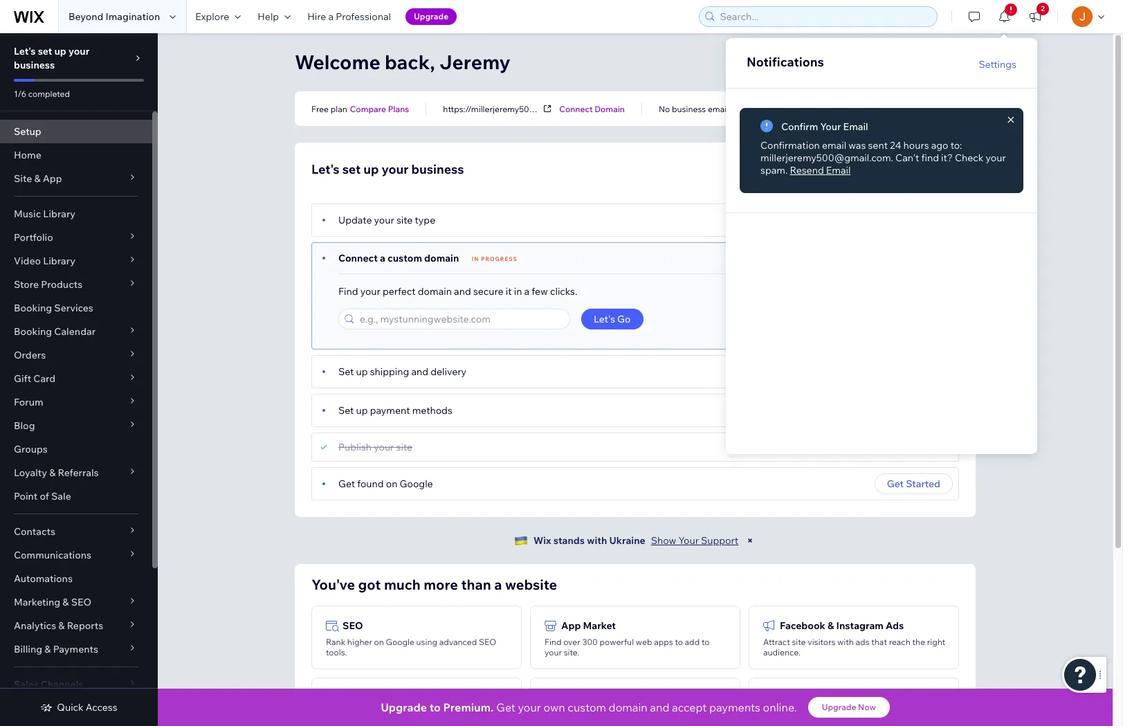 Task type: locate. For each thing, give the bounding box(es) containing it.
app market
[[561, 619, 616, 632]]

site
[[14, 172, 32, 185]]

no
[[659, 103, 670, 114]]

methods
[[412, 404, 452, 417]]

got
[[358, 576, 381, 593]]

wix up manage
[[343, 691, 360, 704]]

confirm
[[781, 120, 818, 133]]

0 vertical spatial set
[[338, 365, 354, 378]]

music
[[14, 208, 41, 220]]

payments
[[709, 700, 761, 714]]

update
[[338, 214, 372, 226]]

2 set from the top
[[338, 404, 354, 417]]

business up "setup"
[[14, 59, 55, 71]]

1 vertical spatial booking
[[14, 325, 52, 338]]

business down app
[[378, 709, 413, 719]]

wix
[[534, 534, 551, 547], [343, 691, 360, 704]]

1 horizontal spatial 1/6 completed
[[751, 164, 807, 175]]

1 horizontal spatial completed
[[765, 164, 807, 175]]

0 horizontal spatial app
[[43, 172, 62, 185]]

to right add
[[702, 637, 710, 647]]

1 vertical spatial visitors
[[344, 719, 372, 726]]

0 vertical spatial custom
[[388, 252, 422, 264]]

set
[[338, 365, 354, 378], [338, 404, 354, 417]]

0 vertical spatial let's
[[14, 45, 36, 57]]

0 vertical spatial let's set up your business
[[14, 45, 89, 71]]

1 vertical spatial set
[[338, 404, 354, 417]]

1 vertical spatial domain
[[418, 285, 452, 298]]

email inside 'confirmation email was sent 24 hours ago to: millerjeremy500@gmail.com. can't find it? check your spam.'
[[822, 139, 847, 152]]

0 vertical spatial 1/6
[[14, 89, 26, 99]]

email left connect link at the top of page
[[708, 103, 729, 114]]

go
[[617, 313, 631, 325]]

domain left in
[[424, 252, 459, 264]]

to left all
[[822, 709, 830, 719]]

chat right email,
[[788, 719, 805, 726]]

0 vertical spatial on
[[386, 478, 398, 490]]

business inside sidebar element
[[14, 59, 55, 71]]

hire
[[307, 10, 326, 23]]

2 horizontal spatial seo
[[479, 637, 496, 647]]

0 horizontal spatial 1/6
[[14, 89, 26, 99]]

site left type
[[397, 214, 413, 226]]

0 horizontal spatial seo
[[71, 596, 91, 608]]

store products button
[[0, 273, 152, 296]]

get left noticed
[[545, 709, 559, 719]]

offers.
[[621, 719, 645, 726]]

ads up get noticed on google by people searching for what your business offers.
[[597, 691, 616, 704]]

app inside dropdown button
[[43, 172, 62, 185]]

0 horizontal spatial more.
[[381, 719, 403, 726]]

email down info
[[843, 120, 868, 133]]

1 horizontal spatial visitors
[[808, 637, 836, 647]]

completed up "setup"
[[28, 89, 70, 99]]

app up 'over'
[[561, 619, 581, 632]]

1/6 down confirmation
[[751, 164, 763, 175]]

1/6 up "setup"
[[14, 89, 26, 99]]

and
[[454, 285, 471, 298], [411, 365, 429, 378], [650, 700, 670, 714], [784, 709, 799, 719], [883, 709, 898, 719]]

1 library from the top
[[43, 208, 76, 220]]

and right by
[[650, 700, 670, 714]]

2 horizontal spatial let's
[[594, 313, 615, 325]]

1 horizontal spatial let's
[[311, 161, 340, 177]]

visitors down facebook
[[808, 637, 836, 647]]

get right premium.
[[496, 700, 516, 714]]

get for get started
[[887, 478, 904, 490]]

0 horizontal spatial 1/6 completed
[[14, 89, 70, 99]]

1 horizontal spatial app
[[561, 619, 581, 632]]

domain up offers.
[[609, 700, 648, 714]]

more. down app
[[381, 719, 403, 726]]

sales
[[14, 678, 39, 691]]

to right app
[[430, 700, 441, 714]]

0 vertical spatial booking
[[14, 302, 52, 314]]

hours
[[904, 139, 929, 152]]

1 vertical spatial set
[[342, 161, 361, 177]]

more. inside view and reply to all messages and activity via email, chat & more.
[[814, 719, 836, 726]]

to
[[675, 637, 683, 647], [702, 637, 710, 647], [430, 700, 441, 714], [822, 709, 830, 719]]

home
[[14, 149, 41, 161]]

add
[[685, 637, 700, 647]]

your down beyond
[[69, 45, 89, 57]]

set
[[38, 45, 52, 57], [342, 161, 361, 177]]

0 vertical spatial app
[[43, 172, 62, 185]]

0 vertical spatial email
[[708, 103, 729, 114]]

your down business
[[821, 120, 841, 133]]

app
[[43, 172, 62, 185], [561, 619, 581, 632]]

visitors down owner
[[344, 719, 372, 726]]

completed down confirmation
[[765, 164, 807, 175]]

settings
[[979, 58, 1017, 70]]

2 more. from the left
[[814, 719, 836, 726]]

1 vertical spatial seo
[[343, 619, 363, 632]]

find for find your perfect domain and secure it in a few clicks.
[[338, 285, 358, 298]]

contacts button
[[0, 520, 152, 543]]

get left started
[[887, 478, 904, 490]]

email down confirm your email
[[822, 139, 847, 152]]

1 horizontal spatial connect
[[559, 103, 593, 114]]

booking for booking calendar
[[14, 325, 52, 338]]

your down owner
[[359, 709, 377, 719]]

email down was at the top right
[[826, 164, 851, 176]]

your right check
[[986, 152, 1006, 164]]

the
[[913, 637, 925, 647]]

all
[[832, 709, 841, 719]]

find left 'perfect' in the top of the page
[[338, 285, 358, 298]]

2 vertical spatial let's
[[594, 313, 615, 325]]

1 set from the top
[[338, 365, 354, 378]]

channels
[[41, 678, 83, 691]]

connect down the update
[[338, 252, 378, 264]]

1 horizontal spatial seo
[[343, 619, 363, 632]]

groups
[[14, 443, 48, 455]]

resend
[[790, 164, 824, 176]]

1 vertical spatial wix
[[343, 691, 360, 704]]

0 horizontal spatial set
[[38, 45, 52, 57]]

up inside sidebar element
[[54, 45, 66, 57]]

& inside popup button
[[49, 466, 56, 479]]

1/6 completed
[[14, 89, 70, 99], [751, 164, 807, 175]]

found
[[357, 478, 384, 490]]

chat inside manage your business from your mobile, chat with visitors & more.
[[484, 709, 501, 719]]

& right loyalty
[[49, 466, 56, 479]]

your left site.
[[545, 647, 562, 658]]

& up 'analytics & reports'
[[63, 596, 69, 608]]

let's inside let's set up your business
[[14, 45, 36, 57]]

upgrade inside button
[[822, 702, 856, 712]]

find for find over 300 powerful web apps to add to your site.
[[545, 637, 562, 647]]

quick
[[57, 701, 84, 714]]

your inside sidebar element
[[69, 45, 89, 57]]

on right higher at bottom
[[374, 637, 384, 647]]

2 horizontal spatial connect
[[732, 103, 765, 114]]

reports
[[67, 619, 103, 632]]

google inside get noticed on google by people searching for what your business offers.
[[604, 709, 632, 719]]

sidebar element
[[0, 33, 158, 726]]

more. inside manage your business from your mobile, chat with visitors & more.
[[381, 719, 403, 726]]

email,
[[763, 719, 786, 726]]

seo right the advanced
[[479, 637, 496, 647]]

in
[[514, 285, 522, 298]]

0 horizontal spatial find
[[338, 285, 358, 298]]

searching
[[674, 709, 712, 719]]

let's inside button
[[594, 313, 615, 325]]

set up the publish
[[338, 404, 354, 417]]

your right what
[[565, 719, 583, 726]]

2 vertical spatial site
[[792, 637, 806, 647]]

upgrade for upgrade now
[[822, 702, 856, 712]]

let's set up your business up update your site type
[[311, 161, 464, 177]]

1 vertical spatial on
[[374, 637, 384, 647]]

0 vertical spatial find
[[338, 285, 358, 298]]

app right site
[[43, 172, 62, 185]]

1 vertical spatial library
[[43, 255, 75, 267]]

custom right "own"
[[568, 700, 606, 714]]

find left 'over'
[[545, 637, 562, 647]]

domain right 'perfect' in the top of the page
[[418, 285, 452, 298]]

connect for connect domain
[[559, 103, 593, 114]]

to:
[[951, 139, 962, 152]]

wix for wix owner app
[[343, 691, 360, 704]]

0 vertical spatial seo
[[71, 596, 91, 608]]

1 horizontal spatial more.
[[814, 719, 836, 726]]

get inside button
[[887, 478, 904, 490]]

2 library from the top
[[43, 255, 75, 267]]

0 horizontal spatial let's set up your business
[[14, 45, 89, 71]]

upgrade now button
[[808, 697, 890, 718]]

on inside get noticed on google by people searching for what your business offers.
[[592, 709, 602, 719]]

let's set up your business down beyond
[[14, 45, 89, 71]]

& for site
[[34, 172, 41, 185]]

connect left domain
[[559, 103, 593, 114]]

upgrade for upgrade to premium. get your own custom domain and accept payments online.
[[381, 700, 427, 714]]

let's set up your business inside sidebar element
[[14, 45, 89, 71]]

music library link
[[0, 202, 152, 226]]

set left shipping
[[338, 365, 354, 378]]

help button
[[249, 0, 299, 33]]

1 vertical spatial find
[[545, 637, 562, 647]]

connect
[[559, 103, 593, 114], [732, 103, 765, 114], [338, 252, 378, 264]]

2 vertical spatial with
[[326, 719, 342, 726]]

your right the update
[[374, 214, 394, 226]]

on for higher
[[374, 637, 384, 647]]

booking services
[[14, 302, 93, 314]]

site down facebook
[[792, 637, 806, 647]]

0 vertical spatial visitors
[[808, 637, 836, 647]]

0 horizontal spatial connect
[[338, 252, 378, 264]]

your right show at the right of page
[[679, 534, 699, 547]]

on for found
[[386, 478, 398, 490]]

0 vertical spatial with
[[587, 534, 607, 547]]

free
[[311, 103, 329, 114]]

0 horizontal spatial completed
[[28, 89, 70, 99]]

get left the found
[[338, 478, 355, 490]]

0 vertical spatial completed
[[28, 89, 70, 99]]

booking inside dropdown button
[[14, 325, 52, 338]]

0 horizontal spatial with
[[326, 719, 342, 726]]

site & app button
[[0, 167, 152, 190]]

let's go
[[594, 313, 631, 325]]

1 horizontal spatial your
[[821, 120, 841, 133]]

much
[[384, 576, 421, 593]]

0 horizontal spatial visitors
[[344, 719, 372, 726]]

connect for connect a custom domain
[[338, 252, 378, 264]]

library up products
[[43, 255, 75, 267]]

right
[[927, 637, 946, 647]]

a up 'perfect' in the top of the page
[[380, 252, 385, 264]]

site down set up payment methods
[[396, 441, 412, 453]]

support
[[701, 534, 739, 547]]

& down owner
[[374, 719, 379, 726]]

& right site
[[34, 172, 41, 185]]

google inside rank higher on google using advanced seo tools.
[[386, 637, 414, 647]]

on inside rank higher on google using advanced seo tools.
[[374, 637, 384, 647]]

more. down 'upgrade now' button
[[814, 719, 836, 726]]

0 vertical spatial wix
[[534, 534, 551, 547]]

inbox
[[780, 691, 806, 704]]

1 horizontal spatial 1/6
[[751, 164, 763, 175]]

visitors inside "attract site visitors with ads that reach the right audience."
[[808, 637, 836, 647]]

booking up orders
[[14, 325, 52, 338]]

2 booking from the top
[[14, 325, 52, 338]]

and down the inbox
[[784, 709, 799, 719]]

0 vertical spatial domain
[[424, 252, 459, 264]]

set for set up shipping and delivery
[[338, 365, 354, 378]]

via
[[930, 709, 941, 719]]

billing
[[14, 643, 42, 655]]

library inside popup button
[[43, 255, 75, 267]]

find inside find over 300 powerful web apps to add to your site.
[[545, 637, 562, 647]]

1 more. from the left
[[381, 719, 403, 726]]

seo up reports
[[71, 596, 91, 608]]

& right facebook
[[828, 619, 834, 632]]

video library
[[14, 255, 75, 267]]

chat right 'mobile,'
[[484, 709, 501, 719]]

business up type
[[411, 161, 464, 177]]

upgrade inside button
[[414, 11, 449, 21]]

1 horizontal spatial on
[[386, 478, 398, 490]]

a
[[328, 10, 334, 23], [380, 252, 385, 264], [524, 285, 530, 298], [494, 576, 502, 593]]

google for higher
[[386, 637, 414, 647]]

from
[[414, 709, 433, 719]]

1 vertical spatial ads
[[597, 691, 616, 704]]

1 vertical spatial let's set up your business
[[311, 161, 464, 177]]

quick access button
[[40, 701, 117, 714]]

2 horizontal spatial with
[[838, 637, 854, 647]]

set for set up payment methods
[[338, 404, 354, 417]]

google left using
[[386, 637, 414, 647]]

& left all
[[807, 719, 812, 726]]

& left reports
[[58, 619, 65, 632]]

rank
[[326, 637, 345, 647]]

type
[[415, 214, 435, 226]]

wix for wix stands with ukraine show your support
[[534, 534, 551, 547]]

& right 'billing'
[[44, 643, 51, 655]]

0 horizontal spatial wix
[[343, 691, 360, 704]]

0 vertical spatial set
[[38, 45, 52, 57]]

business down upgrade to premium. get your own custom domain and accept payments online.
[[585, 719, 619, 726]]

business inside manage your business from your mobile, chat with visitors & more.
[[378, 709, 413, 719]]

0 vertical spatial 1/6 completed
[[14, 89, 70, 99]]

higher
[[347, 637, 372, 647]]

2 vertical spatial on
[[592, 709, 602, 719]]

google
[[400, 478, 433, 490], [386, 637, 414, 647], [561, 691, 595, 704], [604, 709, 632, 719]]

on down 'google ads'
[[592, 709, 602, 719]]

1 vertical spatial your
[[679, 534, 699, 547]]

wix owner app
[[343, 691, 414, 704]]

marketing & seo
[[14, 596, 91, 608]]

secure
[[473, 285, 504, 298]]

get for get noticed on google by people searching for what your business offers.
[[545, 709, 559, 719]]

communications button
[[0, 543, 152, 567]]

1 vertical spatial 1/6 completed
[[751, 164, 807, 175]]

0 horizontal spatial let's
[[14, 45, 36, 57]]

0 horizontal spatial on
[[374, 637, 384, 647]]

google left by
[[604, 709, 632, 719]]

confirmation email was sent 24 hours ago to: millerjeremy500@gmail.com. can't find it? check your spam.
[[761, 139, 1006, 176]]

web
[[636, 637, 652, 647]]

a right hire
[[328, 10, 334, 23]]

domain for custom
[[424, 252, 459, 264]]

connect up confirmation
[[732, 103, 765, 114]]

1 vertical spatial site
[[396, 441, 412, 453]]

more.
[[381, 719, 403, 726], [814, 719, 836, 726]]

google for noticed
[[604, 709, 632, 719]]

delivery
[[431, 365, 467, 378]]

0 vertical spatial site
[[397, 214, 413, 226]]

email
[[843, 120, 868, 133], [826, 164, 851, 176]]

& inside view and reply to all messages and activity via email, chat & more.
[[807, 719, 812, 726]]

1 vertical spatial with
[[838, 637, 854, 647]]

wix left stands
[[534, 534, 551, 547]]

0 horizontal spatial chat
[[484, 709, 501, 719]]

1/6 completed up "setup"
[[14, 89, 70, 99]]

wix stands with ukraine show your support
[[534, 534, 739, 547]]

1 horizontal spatial custom
[[568, 700, 606, 714]]

groups link
[[0, 437, 152, 461]]

2 vertical spatial seo
[[479, 637, 496, 647]]

1 horizontal spatial chat
[[788, 719, 805, 726]]

get inside get noticed on google by people searching for what your business offers.
[[545, 709, 559, 719]]

1 horizontal spatial email
[[822, 139, 847, 152]]

0 vertical spatial your
[[821, 120, 841, 133]]

1 booking from the top
[[14, 302, 52, 314]]

library up portfolio dropdown button
[[43, 208, 76, 220]]

0 vertical spatial ads
[[886, 619, 904, 632]]

1 horizontal spatial wix
[[534, 534, 551, 547]]

1 vertical spatial email
[[822, 139, 847, 152]]

messages
[[842, 709, 881, 719]]

ads up reach
[[886, 619, 904, 632]]

rank higher on google using advanced seo tools.
[[326, 637, 496, 658]]

on right the found
[[386, 478, 398, 490]]

booking down store
[[14, 302, 52, 314]]

view
[[763, 709, 782, 719]]

1/6 completed down confirmation
[[751, 164, 807, 175]]

custom up 'perfect' in the top of the page
[[388, 252, 422, 264]]

set inside let's set up your business
[[38, 45, 52, 57]]

1 horizontal spatial find
[[545, 637, 562, 647]]

google up noticed
[[561, 691, 595, 704]]

& for billing
[[44, 643, 51, 655]]

2 horizontal spatial on
[[592, 709, 602, 719]]

confirmation
[[761, 139, 820, 152]]

0 horizontal spatial ads
[[597, 691, 616, 704]]

1 vertical spatial app
[[561, 619, 581, 632]]

payments
[[53, 643, 98, 655]]

0 vertical spatial library
[[43, 208, 76, 220]]

google right the found
[[400, 478, 433, 490]]

seo up higher at bottom
[[343, 619, 363, 632]]



Task type: vqa. For each thing, say whether or not it's contained in the screenshot.
the right the 1/6 completed
yes



Task type: describe. For each thing, give the bounding box(es) containing it.
google for found
[[400, 478, 433, 490]]

0 horizontal spatial your
[[679, 534, 699, 547]]

reply
[[801, 709, 820, 719]]

billing & payments button
[[0, 637, 152, 661]]

e.g., mystunningwebsite.com field
[[356, 309, 565, 329]]

gift card button
[[0, 367, 152, 390]]

& for marketing
[[63, 596, 69, 608]]

quick access
[[57, 701, 117, 714]]

stands
[[553, 534, 585, 547]]

online.
[[763, 700, 797, 714]]

update your site type
[[338, 214, 435, 226]]

find
[[922, 152, 939, 164]]

analytics & reports
[[14, 619, 103, 632]]

find over 300 powerful web apps to add to your site.
[[545, 637, 710, 658]]

your inside get noticed on google by people searching for what your business offers.
[[565, 719, 583, 726]]

chat inside view and reply to all messages and activity via email, chat & more.
[[788, 719, 805, 726]]

& for analytics
[[58, 619, 65, 632]]

setup
[[14, 125, 41, 138]]

loyalty & referrals button
[[0, 461, 152, 484]]

1 horizontal spatial with
[[587, 534, 607, 547]]

visitors inside manage your business from your mobile, chat with visitors & more.
[[344, 719, 372, 726]]

a right than in the left of the page
[[494, 576, 502, 593]]

1 vertical spatial custom
[[568, 700, 606, 714]]

your left "own"
[[518, 700, 541, 714]]

sale
[[51, 490, 71, 502]]

and left delivery
[[411, 365, 429, 378]]

services
[[54, 302, 93, 314]]

calendar
[[54, 325, 96, 338]]

welcome back, jeremy
[[295, 50, 511, 74]]

accept
[[672, 700, 707, 714]]

your inside find over 300 powerful web apps to add to your site.
[[545, 647, 562, 658]]

business info
[[816, 103, 867, 114]]

& for facebook
[[828, 619, 834, 632]]

notifications
[[747, 54, 824, 70]]

domain for perfect
[[418, 285, 452, 298]]

referrals
[[58, 466, 99, 479]]

1 horizontal spatial set
[[342, 161, 361, 177]]

connect link
[[732, 102, 765, 115]]

your inside 'confirmation email was sent 24 hours ago to: millerjeremy500@gmail.com. can't find it? check your spam.'
[[986, 152, 1006, 164]]

1 vertical spatial completed
[[765, 164, 807, 175]]

connect domain
[[559, 103, 625, 114]]

mobile,
[[454, 709, 482, 719]]

library for video library
[[43, 255, 75, 267]]

on for noticed
[[592, 709, 602, 719]]

0 vertical spatial email
[[843, 120, 868, 133]]

upgrade for upgrade
[[414, 11, 449, 21]]

app
[[396, 691, 414, 704]]

booking calendar button
[[0, 320, 152, 343]]

site for update your site type
[[397, 214, 413, 226]]

0 horizontal spatial email
[[708, 103, 729, 114]]

domain
[[595, 103, 625, 114]]

24
[[890, 139, 901, 152]]

& inside manage your business from your mobile, chat with visitors & more.
[[374, 719, 379, 726]]

get for get found on google
[[338, 478, 355, 490]]

can't
[[896, 152, 919, 164]]

blog
[[14, 419, 35, 432]]

gift
[[14, 372, 31, 385]]

booking services link
[[0, 296, 152, 320]]

loyalty
[[14, 466, 47, 479]]

a right in
[[524, 285, 530, 298]]

reach
[[889, 637, 911, 647]]

completed inside sidebar element
[[28, 89, 70, 99]]

point
[[14, 490, 38, 502]]

professional
[[336, 10, 391, 23]]

website
[[505, 576, 557, 593]]

connect a custom domain
[[338, 252, 459, 264]]

music library
[[14, 208, 76, 220]]

1 vertical spatial 1/6
[[751, 164, 763, 175]]

analytics & reports button
[[0, 614, 152, 637]]

show
[[651, 534, 676, 547]]

card
[[33, 372, 55, 385]]

1/6 completed inside sidebar element
[[14, 89, 70, 99]]

300
[[582, 637, 598, 647]]

your right the publish
[[374, 441, 394, 453]]

to inside view and reply to all messages and activity via email, chat & more.
[[822, 709, 830, 719]]

explore
[[195, 10, 229, 23]]

clicks.
[[550, 285, 578, 298]]

settings button
[[979, 58, 1017, 70]]

contacts
[[14, 525, 55, 538]]

Search... field
[[716, 7, 933, 26]]

beyond
[[69, 10, 103, 23]]

upgrade button
[[406, 8, 457, 25]]

get found on google
[[338, 478, 433, 490]]

your up update your site type
[[382, 161, 409, 177]]

market
[[583, 619, 616, 632]]

setup link
[[0, 120, 152, 143]]

1 vertical spatial let's
[[311, 161, 340, 177]]

for
[[714, 709, 725, 719]]

jeremy
[[440, 50, 511, 74]]

tools.
[[326, 647, 347, 658]]

business right no
[[672, 103, 706, 114]]

marketing
[[14, 596, 60, 608]]

shipping
[[370, 365, 409, 378]]

your right "from"
[[435, 709, 452, 719]]

automations
[[14, 572, 73, 585]]

and left secure
[[454, 285, 471, 298]]

seo inside rank higher on google using advanced seo tools.
[[479, 637, 496, 647]]

1/6 inside sidebar element
[[14, 89, 26, 99]]

video library button
[[0, 249, 152, 273]]

1 horizontal spatial let's set up your business
[[311, 161, 464, 177]]

check
[[955, 152, 984, 164]]

you've
[[311, 576, 355, 593]]

billing & payments
[[14, 643, 98, 655]]

seo inside popup button
[[71, 596, 91, 608]]

blog button
[[0, 414, 152, 437]]

hire a professional
[[307, 10, 391, 23]]

plan
[[331, 103, 347, 114]]

site inside "attract site visitors with ads that reach the right audience."
[[792, 637, 806, 647]]

attract
[[763, 637, 790, 647]]

few
[[532, 285, 548, 298]]

library for music library
[[43, 208, 76, 220]]

compare plans link
[[350, 102, 409, 115]]

to left add
[[675, 637, 683, 647]]

2 vertical spatial domain
[[609, 700, 648, 714]]

with inside manage your business from your mobile, chat with visitors & more.
[[326, 719, 342, 726]]

sales channels
[[14, 678, 83, 691]]

was
[[849, 139, 866, 152]]

show your support button
[[651, 534, 739, 547]]

loyalty & referrals
[[14, 466, 99, 479]]

& for loyalty
[[49, 466, 56, 479]]

1 horizontal spatial ads
[[886, 619, 904, 632]]

with inside "attract site visitors with ads that reach the right audience."
[[838, 637, 854, 647]]

site for publish your site
[[396, 441, 412, 453]]

progress
[[481, 255, 518, 262]]

1 vertical spatial email
[[826, 164, 851, 176]]

publish your site
[[338, 441, 412, 453]]

a inside hire a professional link
[[328, 10, 334, 23]]

beyond imagination
[[69, 10, 160, 23]]

google ads
[[561, 691, 616, 704]]

own
[[544, 700, 565, 714]]

your left 'perfect' in the top of the page
[[360, 285, 381, 298]]

marketing & seo button
[[0, 590, 152, 614]]

and left activity
[[883, 709, 898, 719]]

0 horizontal spatial custom
[[388, 252, 422, 264]]

orders button
[[0, 343, 152, 367]]

apps
[[654, 637, 673, 647]]

business inside get noticed on google by people searching for what your business offers.
[[585, 719, 619, 726]]

booking for booking services
[[14, 302, 52, 314]]

ukraine
[[609, 534, 646, 547]]



